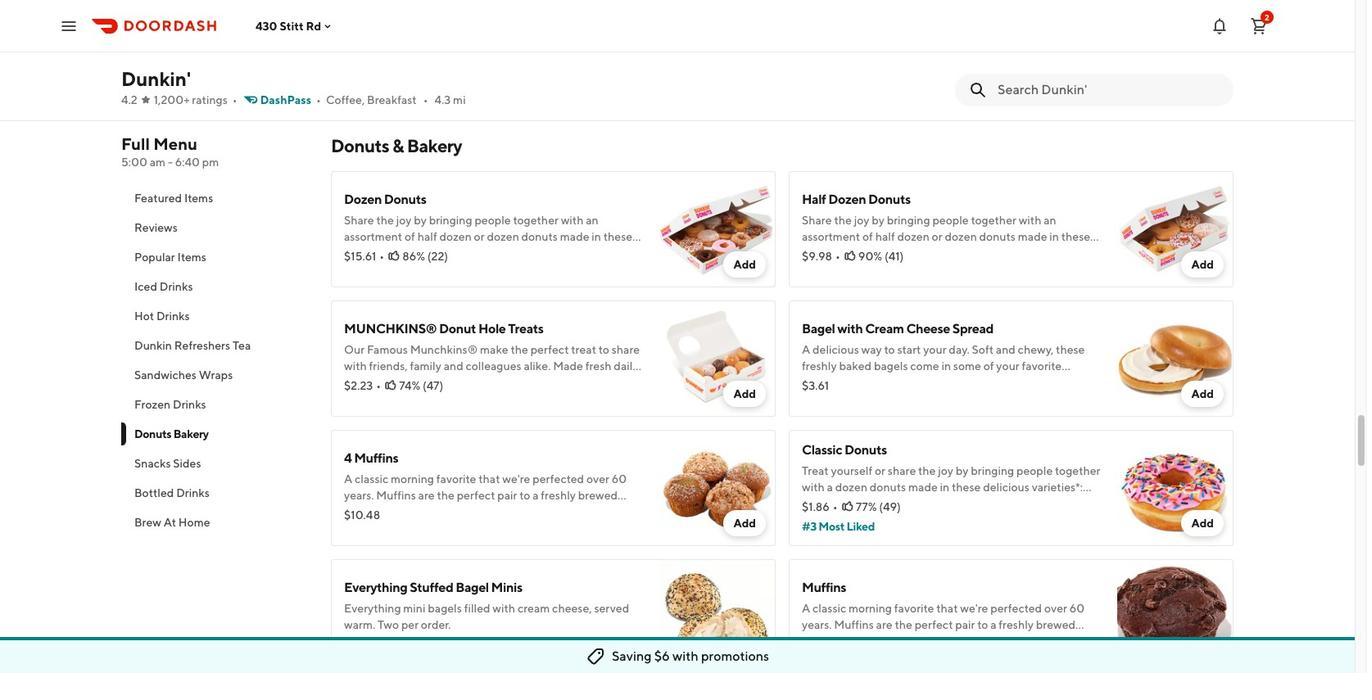 Task type: vqa. For each thing, say whether or not it's contained in the screenshot.


Task type: locate. For each thing, give the bounding box(es) containing it.
0 vertical spatial brewed
[[578, 489, 618, 502]]

dozen donuts image
[[660, 171, 776, 288]]

1 horizontal spatial perfected
[[991, 602, 1042, 615]]

over inside 4 muffins a classic morning favorite that we're perfected over 60 years. muffins are the perfect pair to a freshly brewed coffee. available in the following varieties: blueberry & coffee cake
[[586, 473, 609, 486]]

add for munchkins® donut hole treats
[[734, 388, 756, 401]]

0 horizontal spatial freshly
[[541, 489, 576, 502]]

brewed inside muffins a classic morning favorite that we're perfected over 60 years. muffins are the perfect pair to a freshly brewed coffee. available in the following varieties: blueberry & coffee
[[1036, 619, 1076, 632]]

0 vertical spatial a
[[533, 489, 539, 502]]

over inside muffins a classic morning favorite that we're perfected over 60 years. muffins are the perfect pair to a freshly brewed coffee. available in the following varieties: blueberry & coffee
[[1044, 602, 1067, 615]]

2 horizontal spatial to
[[978, 619, 988, 632]]

classic up "$2.86 •"
[[813, 602, 847, 615]]

2 dozen from the left
[[829, 192, 866, 207]]

in inside 4 muffins a classic morning favorite that we're perfected over 60 years. muffins are the perfect pair to a freshly brewed coffee. available in the following varieties: blueberry & coffee cake
[[433, 505, 442, 519]]

0 horizontal spatial a
[[533, 489, 539, 502]]

1,200+ ratings •
[[154, 93, 237, 107]]

0 vertical spatial 60
[[612, 473, 627, 486]]

0 horizontal spatial over
[[586, 473, 609, 486]]

1 horizontal spatial frozen
[[422, 27, 458, 40]]

1 horizontal spatial favorite
[[894, 602, 934, 615]]

that
[[479, 473, 500, 486], [937, 602, 958, 615]]

0 horizontal spatial &
[[392, 135, 404, 156]]

swirl,
[[476, 43, 502, 57]]

0 vertical spatial following
[[465, 505, 513, 519]]

frozen drinks button
[[121, 390, 311, 419]]

0 horizontal spatial perfect
[[457, 489, 495, 502]]

1 horizontal spatial 60
[[1070, 602, 1085, 615]]

1 vertical spatial bagel
[[456, 580, 489, 596]]

add button for dozen donuts
[[724, 252, 766, 278]]

dozen up $15.61 •
[[344, 192, 382, 207]]

• right $2.86
[[835, 638, 840, 651]]

classic
[[355, 473, 389, 486], [813, 602, 847, 615]]

• left '4.3' at the left top
[[423, 93, 428, 107]]

1 vertical spatial classic
[[813, 602, 847, 615]]

0 horizontal spatial in
[[433, 505, 442, 519]]

two
[[378, 619, 399, 632]]

perfect inside muffins a classic morning favorite that we're perfected over 60 years. muffins are the perfect pair to a freshly brewed coffee. available in the following varieties: blueberry & coffee
[[915, 619, 953, 632]]

1 horizontal spatial a
[[802, 602, 810, 615]]

snacks sides button
[[121, 449, 311, 478]]

years. inside 4 muffins a classic morning favorite that we're perfected over 60 years. muffins are the perfect pair to a freshly brewed coffee. available in the following varieties: blueberry & coffee cake
[[344, 489, 374, 502]]

1 horizontal spatial available
[[840, 635, 889, 648]]

available inside muffins a classic morning favorite that we're perfected over 60 years. muffins are the perfect pair to a freshly brewed coffee. available in the following varieties: blueberry & coffee
[[840, 635, 889, 648]]

1 vertical spatial bakery
[[173, 428, 209, 441]]

reviews
[[134, 221, 178, 234]]

in inside muffins a classic morning favorite that we're perfected over 60 years. muffins are the perfect pair to a freshly brewed coffee. available in the following varieties: blueberry & coffee
[[891, 635, 900, 648]]

1 horizontal spatial are
[[876, 619, 893, 632]]

1 horizontal spatial varieties:
[[973, 635, 1019, 648]]

0 vertical spatial blueberry
[[564, 505, 615, 519]]

frozen down sandwiches
[[134, 398, 171, 411]]

with down minis
[[493, 602, 515, 615]]

0 vertical spatial varieties:
[[515, 505, 561, 519]]

coffee left 72%
[[802, 651, 838, 664]]

coffee. down 4 in the left bottom of the page
[[344, 505, 380, 519]]

mi
[[453, 93, 466, 107]]

1 vertical spatial perfect
[[915, 619, 953, 632]]

drinks for hot drinks
[[156, 310, 190, 323]]

0 vertical spatial perfected
[[533, 473, 584, 486]]

• for $1.86 •
[[833, 501, 838, 514]]

bagel up "filled"
[[456, 580, 489, 596]]

4
[[344, 451, 352, 466]]

classic
[[802, 442, 842, 458]]

1,200+
[[154, 93, 190, 107]]

1 vertical spatial a
[[802, 602, 810, 615]]

mini
[[403, 602, 426, 615]]

• right '$1.86'
[[833, 501, 838, 514]]

0 horizontal spatial blueberry
[[564, 505, 615, 519]]

1 vertical spatial &
[[617, 505, 625, 519]]

to inside 4 muffins a classic morning favorite that we're perfected over 60 years. muffins are the perfect pair to a freshly brewed coffee. available in the following varieties: blueberry & coffee cake
[[520, 489, 530, 502]]

0 vertical spatial years.
[[344, 489, 374, 502]]

0 vertical spatial available
[[382, 505, 431, 519]]

donuts
[[331, 135, 389, 156], [384, 192, 426, 207], [868, 192, 911, 207], [134, 428, 171, 441], [845, 442, 887, 458]]

1 horizontal spatial coffee.
[[802, 635, 838, 648]]

donuts bakery
[[134, 428, 209, 441]]

1 vertical spatial favorite
[[894, 602, 934, 615]]

items up reviews button
[[184, 192, 213, 205]]

1 horizontal spatial in
[[891, 635, 900, 648]]

74% (47)
[[399, 379, 443, 392]]

1 horizontal spatial that
[[937, 602, 958, 615]]

• right $15.61
[[380, 250, 384, 263]]

72% (11)
[[858, 638, 898, 651]]

years. up $10.48
[[344, 489, 374, 502]]

perfect
[[457, 489, 495, 502], [915, 619, 953, 632]]

• for $2.23 •
[[376, 379, 381, 392]]

drinks down sandwiches wraps
[[173, 398, 206, 411]]

perfect inside 4 muffins a classic morning favorite that we're perfected over 60 years. muffins are the perfect pair to a freshly brewed coffee. available in the following varieties: blueberry & coffee cake
[[457, 489, 495, 502]]

in right 72%
[[891, 635, 900, 648]]

dozen donuts
[[344, 192, 426, 207]]

frozen inside button
[[134, 398, 171, 411]]

items inside featured items button
[[184, 192, 213, 205]]

items for popular items
[[177, 251, 206, 264]]

drinks for bottled drinks
[[176, 487, 210, 500]]

1 horizontal spatial coffee
[[802, 651, 838, 664]]

0 vertical spatial frozen
[[422, 27, 458, 40]]

0 horizontal spatial coffee.
[[344, 505, 380, 519]]

0 vertical spatial bagel
[[802, 321, 835, 337]]

drinks right hot
[[156, 310, 190, 323]]

0 vertical spatial we're
[[502, 473, 530, 486]]

• right $9.98
[[836, 250, 840, 263]]

0 vertical spatial coffee.
[[344, 505, 380, 519]]

coffee. left 72%
[[802, 635, 838, 648]]

& inside 4 muffins a classic morning favorite that we're perfected over 60 years. muffins are the perfect pair to a freshly brewed coffee. available in the following varieties: blueberry & coffee cake
[[617, 505, 625, 519]]

with down the our
[[344, 43, 367, 57]]

to
[[559, 27, 570, 40], [520, 489, 530, 502], [978, 619, 988, 632]]

bagel with cream cheese spread image
[[1117, 301, 1234, 417]]

that inside muffins a classic morning favorite that we're perfected over 60 years. muffins are the perfect pair to a freshly brewed coffee. available in the following varieties: blueberry & coffee
[[937, 602, 958, 615]]

to inside our refreshing frozen chocolate is ready to customize with your choice of flavor swirl, and drizzle.
[[559, 27, 570, 40]]

favorite inside muffins a classic morning favorite that we're perfected over 60 years. muffins are the perfect pair to a freshly brewed coffee. available in the following varieties: blueberry & coffee
[[894, 602, 934, 615]]

everything up "warm."
[[344, 602, 401, 615]]

0 vertical spatial that
[[479, 473, 500, 486]]

sandwiches
[[134, 369, 197, 382]]

a inside muffins a classic morning favorite that we're perfected over 60 years. muffins are the perfect pair to a freshly brewed coffee. available in the following varieties: blueberry & coffee
[[802, 602, 810, 615]]

donuts up snacks
[[134, 428, 171, 441]]

following
[[465, 505, 513, 519], [922, 635, 971, 648]]

$15.61
[[344, 250, 376, 263]]

1 horizontal spatial perfect
[[915, 619, 953, 632]]

frozen drinks
[[134, 398, 206, 411]]

1 vertical spatial varieties:
[[973, 635, 1019, 648]]

1 vertical spatial items
[[177, 251, 206, 264]]

iced drinks button
[[121, 272, 311, 301]]

#3
[[802, 520, 817, 533]]

drinks up home
[[176, 487, 210, 500]]

available right "$2.86 •"
[[840, 635, 889, 648]]

0 vertical spatial everything
[[344, 580, 407, 596]]

0 horizontal spatial that
[[479, 473, 500, 486]]

0 horizontal spatial years.
[[344, 489, 374, 502]]

1 vertical spatial freshly
[[999, 619, 1034, 632]]

• left coffee,
[[316, 93, 321, 107]]

are inside 4 muffins a classic morning favorite that we're perfected over 60 years. muffins are the perfect pair to a freshly brewed coffee. available in the following varieties: blueberry & coffee cake
[[418, 489, 435, 502]]

0 horizontal spatial are
[[418, 489, 435, 502]]

years. up $2.86
[[802, 619, 832, 632]]

add for half dozen donuts
[[1192, 258, 1214, 271]]

&
[[392, 135, 404, 156], [617, 505, 625, 519], [1075, 635, 1083, 648]]

add button
[[1182, 65, 1224, 91], [724, 252, 766, 278], [1182, 252, 1224, 278], [724, 381, 766, 407], [1182, 381, 1224, 407], [724, 510, 766, 537], [1182, 510, 1224, 537], [724, 640, 766, 666]]

refreshers
[[174, 339, 230, 352]]

coffee. inside muffins a classic morning favorite that we're perfected over 60 years. muffins are the perfect pair to a freshly brewed coffee. available in the following varieties: blueberry & coffee
[[802, 635, 838, 648]]

saving
[[612, 649, 652, 664]]

•
[[232, 93, 237, 107], [316, 93, 321, 107], [423, 93, 428, 107], [380, 250, 384, 263], [836, 250, 840, 263], [376, 379, 381, 392], [833, 501, 838, 514], [835, 638, 840, 651]]

drinks down popular items
[[160, 280, 193, 293]]

0 vertical spatial favorite
[[436, 473, 476, 486]]

(22)
[[427, 250, 448, 263]]

• right $2.23
[[376, 379, 381, 392]]

0 horizontal spatial dozen
[[344, 192, 382, 207]]

1 vertical spatial are
[[876, 619, 893, 632]]

freshly
[[541, 489, 576, 502], [999, 619, 1034, 632]]

$3.61
[[802, 379, 829, 392]]

pair inside muffins a classic morning favorite that we're perfected over 60 years. muffins are the perfect pair to a freshly brewed coffee. available in the following varieties: blueberry & coffee
[[955, 619, 975, 632]]

dashpass •
[[260, 93, 321, 107]]

refreshing
[[367, 27, 420, 40]]

classic up $10.48
[[355, 473, 389, 486]]

1 horizontal spatial over
[[1044, 602, 1067, 615]]

• for $2.86 •
[[835, 638, 840, 651]]

munchkins® donut hole treats image
[[660, 301, 776, 417]]

0 horizontal spatial morning
[[391, 473, 434, 486]]

frozen
[[422, 27, 458, 40], [134, 398, 171, 411]]

add for everything stuffed bagel minis
[[734, 646, 756, 660]]

following right (11) in the bottom right of the page
[[922, 635, 971, 648]]

half
[[802, 192, 826, 207]]

add button for everything stuffed bagel minis
[[724, 640, 766, 666]]

bagels
[[428, 602, 462, 615]]

2 horizontal spatial &
[[1075, 635, 1083, 648]]

classic donuts image
[[1117, 430, 1234, 546]]

Item Search search field
[[998, 81, 1221, 99]]

• for $9.98 •
[[836, 250, 840, 263]]

a
[[344, 473, 352, 486], [802, 602, 810, 615]]

0 horizontal spatial classic
[[355, 473, 389, 486]]

dunkin
[[134, 339, 172, 352]]

0 horizontal spatial coffee
[[344, 522, 380, 535]]

0 vertical spatial coffee
[[344, 522, 380, 535]]

0 vertical spatial bakery
[[407, 135, 462, 156]]

donuts down donuts & bakery
[[384, 192, 426, 207]]

1 everything from the top
[[344, 580, 407, 596]]

a down 4 in the left bottom of the page
[[344, 473, 352, 486]]

$1.86 •
[[802, 501, 838, 514]]

0 horizontal spatial favorite
[[436, 473, 476, 486]]

your
[[369, 43, 392, 57]]

1 vertical spatial following
[[922, 635, 971, 648]]

0 horizontal spatial brewed
[[578, 489, 618, 502]]

items right popular at top
[[177, 251, 206, 264]]

items for featured items
[[184, 192, 213, 205]]

1 vertical spatial morning
[[849, 602, 892, 615]]

1 vertical spatial years.
[[802, 619, 832, 632]]

in
[[433, 505, 442, 519], [891, 635, 900, 648]]

0 horizontal spatial a
[[344, 473, 352, 486]]

am
[[150, 156, 166, 169]]

that inside 4 muffins a classic morning favorite that we're perfected over 60 years. muffins are the perfect pair to a freshly brewed coffee. available in the following varieties: blueberry & coffee cake
[[479, 473, 500, 486]]

$2.86 •
[[802, 638, 840, 651]]

4 muffins image
[[660, 430, 776, 546]]

1 vertical spatial frozen
[[134, 398, 171, 411]]

86% (22)
[[402, 250, 448, 263]]

2 items, open order cart image
[[1249, 16, 1269, 36]]

1 vertical spatial available
[[840, 635, 889, 648]]

1 vertical spatial coffee
[[802, 651, 838, 664]]

sandwiches wraps button
[[121, 360, 311, 390]]

donuts & bakery
[[331, 135, 462, 156]]

full
[[121, 134, 150, 153]]

per
[[401, 619, 419, 632]]

dunkin refreshers tea
[[134, 339, 251, 352]]

77% (49)
[[856, 501, 901, 514]]

• for dashpass •
[[316, 93, 321, 107]]

0 vertical spatial perfect
[[457, 489, 495, 502]]

minis
[[491, 580, 523, 596]]

1 vertical spatial everything
[[344, 602, 401, 615]]

0 horizontal spatial pair
[[497, 489, 517, 502]]

warm.
[[344, 619, 375, 632]]

add button for 4 muffins
[[724, 510, 766, 537]]

1 horizontal spatial years.
[[802, 619, 832, 632]]

1 vertical spatial to
[[520, 489, 530, 502]]

1 horizontal spatial classic
[[813, 602, 847, 615]]

pm
[[202, 156, 219, 169]]

0 vertical spatial are
[[418, 489, 435, 502]]

drinks
[[160, 280, 193, 293], [156, 310, 190, 323], [173, 398, 206, 411], [176, 487, 210, 500]]

over
[[586, 473, 609, 486], [1044, 602, 1067, 615]]

everything up two
[[344, 580, 407, 596]]

drinks inside "button"
[[156, 310, 190, 323]]

coffee inside 4 muffins a classic morning favorite that we're perfected over 60 years. muffins are the perfect pair to a freshly brewed coffee. available in the following varieties: blueberry & coffee cake
[[344, 522, 380, 535]]

brew at home
[[134, 516, 210, 529]]

classic inside 4 muffins a classic morning favorite that we're perfected over 60 years. muffins are the perfect pair to a freshly brewed coffee. available in the following varieties: blueberry & coffee cake
[[355, 473, 389, 486]]

0 vertical spatial a
[[344, 473, 352, 486]]

dunkin refreshers tea button
[[121, 331, 311, 360]]

pair
[[497, 489, 517, 502], [955, 619, 975, 632]]

0 vertical spatial classic
[[355, 473, 389, 486]]

bagel
[[802, 321, 835, 337], [456, 580, 489, 596]]

drinks for frozen drinks
[[173, 398, 206, 411]]

frozen chocolate image
[[660, 0, 776, 101]]

frozen up of
[[422, 27, 458, 40]]

1 horizontal spatial morning
[[849, 602, 892, 615]]

morning up 72%
[[849, 602, 892, 615]]

1 vertical spatial we're
[[960, 602, 988, 615]]

• for $15.61 •
[[380, 250, 384, 263]]

a inside muffins a classic morning favorite that we're perfected over 60 years. muffins are the perfect pair to a freshly brewed coffee. available in the following varieties: blueberry & coffee
[[991, 619, 997, 632]]

430 stitt rd button
[[256, 19, 334, 32]]

years. inside muffins a classic morning favorite that we're perfected over 60 years. muffins are the perfect pair to a freshly brewed coffee. available in the following varieties: blueberry & coffee
[[802, 619, 832, 632]]

1 horizontal spatial &
[[617, 505, 625, 519]]

0 horizontal spatial bagel
[[456, 580, 489, 596]]

available up cake
[[382, 505, 431, 519]]

liked
[[847, 520, 875, 533]]

add for 4 muffins
[[734, 517, 756, 530]]

a up $2.86
[[802, 602, 810, 615]]

$6
[[654, 649, 670, 664]]

1 horizontal spatial blueberry
[[1022, 635, 1073, 648]]

1 horizontal spatial a
[[991, 619, 997, 632]]

1 vertical spatial perfected
[[991, 602, 1042, 615]]

freshly inside 4 muffins a classic morning favorite that we're perfected over 60 years. muffins are the perfect pair to a freshly brewed coffee. available in the following varieties: blueberry & coffee cake
[[541, 489, 576, 502]]

bagel up $3.61 at the right bottom
[[802, 321, 835, 337]]

morning inside muffins a classic morning favorite that we're perfected over 60 years. muffins are the perfect pair to a freshly brewed coffee. available in the following varieties: blueberry & coffee
[[849, 602, 892, 615]]

everything
[[344, 580, 407, 596], [344, 602, 401, 615]]

with right $6
[[673, 649, 699, 664]]

donuts right classic
[[845, 442, 887, 458]]

2 vertical spatial to
[[978, 619, 988, 632]]

2 vertical spatial &
[[1075, 635, 1083, 648]]

1 vertical spatial pair
[[955, 619, 975, 632]]

perfected
[[533, 473, 584, 486], [991, 602, 1042, 615]]

bottled drinks
[[134, 487, 210, 500]]

0 vertical spatial morning
[[391, 473, 434, 486]]

1 vertical spatial in
[[891, 635, 900, 648]]

0 horizontal spatial we're
[[502, 473, 530, 486]]

perfected inside muffins a classic morning favorite that we're perfected over 60 years. muffins are the perfect pair to a freshly brewed coffee. available in the following varieties: blueberry & coffee
[[991, 602, 1042, 615]]

coffee left cake
[[344, 522, 380, 535]]

bakery up sides
[[173, 428, 209, 441]]

cream
[[865, 321, 904, 337]]

morning up cake
[[391, 473, 434, 486]]

0 vertical spatial to
[[559, 27, 570, 40]]

with inside our refreshing frozen chocolate is ready to customize with your choice of flavor swirl, and drizzle.
[[344, 43, 367, 57]]

full menu 5:00 am - 6:40 pm
[[121, 134, 219, 169]]

add for classic donuts
[[1192, 517, 1214, 530]]

0 vertical spatial over
[[586, 473, 609, 486]]

dozen right half at top right
[[829, 192, 866, 207]]

1 vertical spatial coffee.
[[802, 635, 838, 648]]

items inside popular items button
[[177, 251, 206, 264]]

a
[[533, 489, 539, 502], [991, 619, 997, 632]]

following up minis
[[465, 505, 513, 519]]

1 vertical spatial blueberry
[[1022, 635, 1073, 648]]

90% (41)
[[858, 250, 904, 263]]

0 vertical spatial in
[[433, 505, 442, 519]]

cheese,
[[552, 602, 592, 615]]

with left cream
[[838, 321, 863, 337]]

0 horizontal spatial following
[[465, 505, 513, 519]]

bakery down '4.3' at the left top
[[407, 135, 462, 156]]

in right $10.48
[[433, 505, 442, 519]]

morning inside 4 muffins a classic morning favorite that we're perfected over 60 years. muffins are the perfect pair to a freshly brewed coffee. available in the following varieties: blueberry & coffee cake
[[391, 473, 434, 486]]

varieties:
[[515, 505, 561, 519], [973, 635, 1019, 648]]

0 horizontal spatial perfected
[[533, 473, 584, 486]]

2
[[1265, 12, 1270, 22]]



Task type: describe. For each thing, give the bounding box(es) containing it.
snacks sides
[[134, 457, 201, 470]]

cream
[[518, 602, 550, 615]]

following inside 4 muffins a classic morning favorite that we're perfected over 60 years. muffins are the perfect pair to a freshly brewed coffee. available in the following varieties: blueberry & coffee cake
[[465, 505, 513, 519]]

430
[[256, 19, 277, 32]]

served
[[594, 602, 629, 615]]

$2.23
[[344, 379, 373, 392]]

to inside muffins a classic morning favorite that we're perfected over 60 years. muffins are the perfect pair to a freshly brewed coffee. available in the following varieties: blueberry & coffee
[[978, 619, 988, 632]]

our
[[344, 27, 365, 40]]

-
[[168, 156, 173, 169]]

we're inside muffins a classic morning favorite that we're perfected over 60 years. muffins are the perfect pair to a freshly brewed coffee. available in the following varieties: blueberry & coffee
[[960, 602, 988, 615]]

munchkins®
[[344, 321, 437, 337]]

popular
[[134, 251, 175, 264]]

sandwiches wraps
[[134, 369, 233, 382]]

hot drinks button
[[121, 301, 311, 331]]

a inside 4 muffins a classic morning favorite that we're perfected over 60 years. muffins are the perfect pair to a freshly brewed coffee. available in the following varieties: blueberry & coffee cake
[[533, 489, 539, 502]]

dashpass
[[260, 93, 311, 107]]

muffins up cake
[[376, 489, 416, 502]]

varieties: inside muffins a classic morning favorite that we're perfected over 60 years. muffins are the perfect pair to a freshly brewed coffee. available in the following varieties: blueberry & coffee
[[973, 635, 1019, 648]]

blueberry inside 4 muffins a classic morning favorite that we're perfected over 60 years. muffins are the perfect pair to a freshly brewed coffee. available in the following varieties: blueberry & coffee cake
[[564, 505, 615, 519]]

flavor
[[444, 43, 474, 57]]

open menu image
[[59, 16, 79, 36]]

is
[[517, 27, 525, 40]]

bagel with cream cheese spread
[[802, 321, 994, 337]]

$3.36
[[344, 638, 374, 651]]

bagel inside everything stuffed bagel minis everything mini bagels filled with cream cheese, served warm. two per order. $3.36
[[456, 580, 489, 596]]

featured
[[134, 192, 182, 205]]

tea
[[233, 339, 251, 352]]

popular items button
[[121, 243, 311, 272]]

$1.86
[[802, 501, 830, 514]]

5:00
[[121, 156, 147, 169]]

2 everything from the top
[[344, 602, 401, 615]]

favorite inside 4 muffins a classic morning favorite that we're perfected over 60 years. muffins are the perfect pair to a freshly brewed coffee. available in the following varieties: blueberry & coffee cake
[[436, 473, 476, 486]]

we're inside 4 muffins a classic morning favorite that we're perfected over 60 years. muffins are the perfect pair to a freshly brewed coffee. available in the following varieties: blueberry & coffee cake
[[502, 473, 530, 486]]

bottled drinks button
[[121, 478, 311, 508]]

$10.48
[[344, 509, 380, 522]]

frozen inside our refreshing frozen chocolate is ready to customize with your choice of flavor swirl, and drizzle.
[[422, 27, 458, 40]]

a inside 4 muffins a classic morning favorite that we're perfected over 60 years. muffins are the perfect pair to a freshly brewed coffee. available in the following varieties: blueberry & coffee cake
[[344, 473, 352, 486]]

ratings
[[192, 93, 228, 107]]

everything stuffed bagel minis everything mini bagels filled with cream cheese, served warm. two per order. $3.36
[[344, 580, 629, 651]]

77%
[[856, 501, 877, 514]]

promotions
[[701, 649, 769, 664]]

with inside everything stuffed bagel minis everything mini bagels filled with cream cheese, served warm. two per order. $3.36
[[493, 602, 515, 615]]

1 dozen from the left
[[344, 192, 382, 207]]

• right "ratings" at the top left of the page
[[232, 93, 237, 107]]

are inside muffins a classic morning favorite that we're perfected over 60 years. muffins are the perfect pair to a freshly brewed coffee. available in the following varieties: blueberry & coffee
[[876, 619, 893, 632]]

bottled
[[134, 487, 174, 500]]

wraps
[[199, 369, 233, 382]]

notification bell image
[[1210, 16, 1230, 36]]

varieties: inside 4 muffins a classic morning favorite that we're perfected over 60 years. muffins are the perfect pair to a freshly brewed coffee. available in the following varieties: blueberry & coffee cake
[[515, 505, 561, 519]]

donut
[[439, 321, 476, 337]]

74%
[[399, 379, 421, 392]]

treats
[[508, 321, 544, 337]]

hot
[[134, 310, 154, 323]]

muffins right 4 in the left bottom of the page
[[354, 451, 398, 466]]

60 inside 4 muffins a classic morning favorite that we're perfected over 60 years. muffins are the perfect pair to a freshly brewed coffee. available in the following varieties: blueberry & coffee cake
[[612, 473, 627, 486]]

& inside muffins a classic morning favorite that we're perfected over 60 years. muffins are the perfect pair to a freshly brewed coffee. available in the following varieties: blueberry & coffee
[[1075, 635, 1083, 648]]

brewed inside 4 muffins a classic morning favorite that we're perfected over 60 years. muffins are the perfect pair to a freshly brewed coffee. available in the following varieties: blueberry & coffee cake
[[578, 489, 618, 502]]

(41)
[[885, 250, 904, 263]]

cake
[[382, 522, 410, 535]]

stitt
[[280, 19, 304, 32]]

drinks for iced drinks
[[160, 280, 193, 293]]

saving $6 with promotions
[[612, 649, 769, 664]]

freshly inside muffins a classic morning favorite that we're perfected over 60 years. muffins are the perfect pair to a freshly brewed coffee. available in the following varieties: blueberry & coffee
[[999, 619, 1034, 632]]

sides
[[173, 457, 201, 470]]

popular items
[[134, 251, 206, 264]]

hot drinks
[[134, 310, 190, 323]]

breakfast
[[367, 93, 417, 107]]

add button for half dozen donuts
[[1182, 252, 1224, 278]]

at
[[164, 516, 176, 529]]

ready
[[527, 27, 557, 40]]

classic inside muffins a classic morning favorite that we're perfected over 60 years. muffins are the perfect pair to a freshly brewed coffee. available in the following varieties: blueberry & coffee
[[813, 602, 847, 615]]

72%
[[858, 638, 879, 651]]

add button for munchkins® donut hole treats
[[724, 381, 766, 407]]

half dozen donuts image
[[1117, 171, 1234, 288]]

donuts up (41) at the right of the page
[[868, 192, 911, 207]]

filled
[[464, 602, 490, 615]]

muffins a classic morning favorite that we're perfected over 60 years. muffins are the perfect pair to a freshly brewed coffee. available in the following varieties: blueberry & coffee
[[802, 580, 1085, 664]]

add for bagel with cream cheese spread
[[1192, 388, 1214, 401]]

stuffed
[[410, 580, 453, 596]]

1 horizontal spatial bakery
[[407, 135, 462, 156]]

frozen matcha latte image
[[1117, 0, 1234, 101]]

coffee. inside 4 muffins a classic morning favorite that we're perfected over 60 years. muffins are the perfect pair to a freshly brewed coffee. available in the following varieties: blueberry & coffee cake
[[344, 505, 380, 519]]

reviews button
[[121, 213, 311, 243]]

everything stuffed bagel minis image
[[660, 560, 776, 673]]

choice
[[395, 43, 429, 57]]

add button for classic donuts
[[1182, 510, 1224, 537]]

$2.86
[[802, 638, 832, 651]]

dunkin'
[[121, 67, 191, 90]]

add button for bagel with cream cheese spread
[[1182, 381, 1224, 407]]

order.
[[421, 619, 451, 632]]

cheese
[[906, 321, 950, 337]]

2 button
[[1243, 9, 1276, 42]]

muffins up "$2.86 •"
[[802, 580, 846, 596]]

(11)
[[882, 638, 898, 651]]

most
[[819, 520, 845, 533]]

$2.23 •
[[344, 379, 381, 392]]

90%
[[858, 250, 882, 263]]

our refreshing frozen chocolate is ready to customize with your choice of flavor swirl, and drizzle.
[[344, 27, 625, 57]]

iced drinks
[[134, 280, 193, 293]]

4 muffins a classic morning favorite that we're perfected over 60 years. muffins are the perfect pair to a freshly brewed coffee. available in the following varieties: blueberry & coffee cake
[[344, 451, 627, 535]]

snacks
[[134, 457, 171, 470]]

0 horizontal spatial bakery
[[173, 428, 209, 441]]

donuts down coffee,
[[331, 135, 389, 156]]

muffins image
[[1117, 560, 1234, 673]]

60 inside muffins a classic morning favorite that we're perfected over 60 years. muffins are the perfect pair to a freshly brewed coffee. available in the following varieties: blueberry & coffee
[[1070, 602, 1085, 615]]

half dozen donuts
[[802, 192, 911, 207]]

add for dozen donuts
[[734, 258, 756, 271]]

perfected inside 4 muffins a classic morning favorite that we're perfected over 60 years. muffins are the perfect pair to a freshly brewed coffee. available in the following varieties: blueberry & coffee cake
[[533, 473, 584, 486]]

blueberry inside muffins a classic morning favorite that we're perfected over 60 years. muffins are the perfect pair to a freshly brewed coffee. available in the following varieties: blueberry & coffee
[[1022, 635, 1073, 648]]

pair inside 4 muffins a classic morning favorite that we're perfected over 60 years. muffins are the perfect pair to a freshly brewed coffee. available in the following varieties: blueberry & coffee cake
[[497, 489, 517, 502]]

4.2
[[121, 93, 137, 107]]

following inside muffins a classic morning favorite that we're perfected over 60 years. muffins are the perfect pair to a freshly brewed coffee. available in the following varieties: blueberry & coffee
[[922, 635, 971, 648]]

brew
[[134, 516, 161, 529]]

$9.98
[[802, 250, 832, 263]]

munchkins® donut hole treats
[[344, 321, 544, 337]]

coffee,
[[326, 93, 365, 107]]

muffins up 72%
[[834, 619, 874, 632]]

classic donuts
[[802, 442, 887, 458]]

chocolate
[[461, 27, 515, 40]]

coffee inside muffins a classic morning favorite that we're perfected over 60 years. muffins are the perfect pair to a freshly brewed coffee. available in the following varieties: blueberry & coffee
[[802, 651, 838, 664]]

hole
[[478, 321, 506, 337]]

0 vertical spatial &
[[392, 135, 404, 156]]

4.3
[[435, 93, 451, 107]]

(49)
[[879, 501, 901, 514]]

86%
[[402, 250, 425, 263]]

(47)
[[423, 379, 443, 392]]

available inside 4 muffins a classic morning favorite that we're perfected over 60 years. muffins are the perfect pair to a freshly brewed coffee. available in the following varieties: blueberry & coffee cake
[[382, 505, 431, 519]]

featured items
[[134, 192, 213, 205]]



